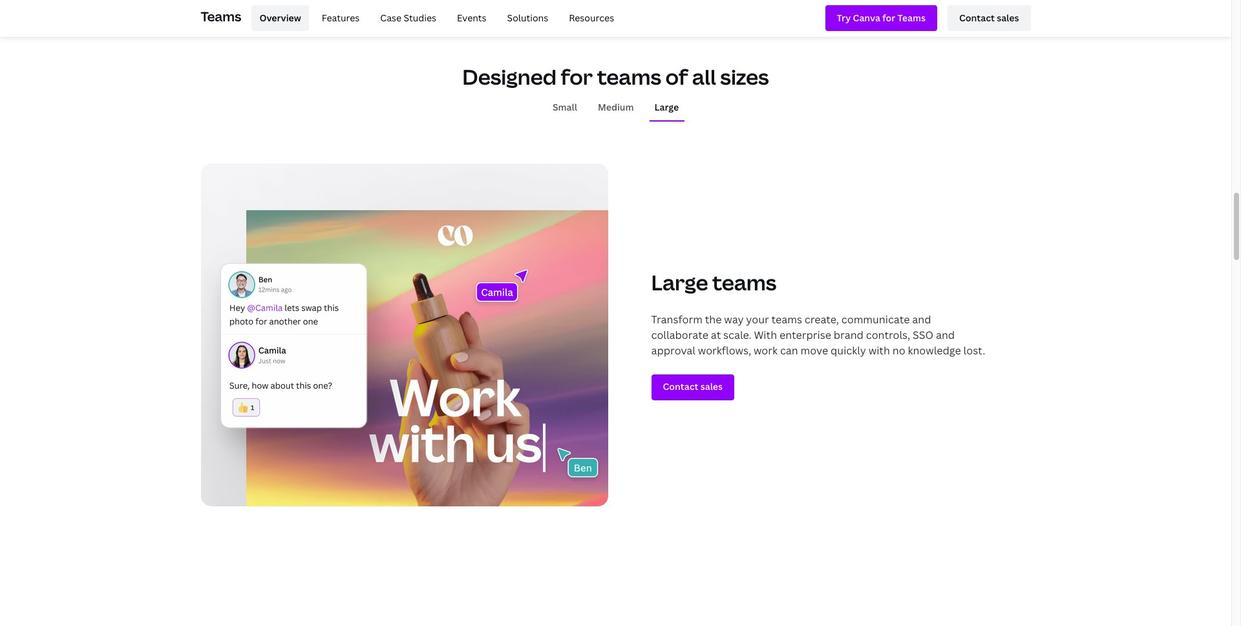 Task type: vqa. For each thing, say whether or not it's contained in the screenshot.
Workflows,
yes



Task type: locate. For each thing, give the bounding box(es) containing it.
and up 'sso'
[[913, 312, 932, 326]]

move
[[801, 343, 829, 357]]

solutions
[[508, 12, 549, 24]]

and
[[913, 312, 932, 326], [937, 328, 956, 342]]

0 vertical spatial and
[[913, 312, 932, 326]]

medium button
[[593, 95, 639, 120]]

of
[[666, 62, 688, 90]]

teams
[[201, 8, 242, 25]]

1 vertical spatial large
[[652, 268, 709, 296]]

transform
[[652, 312, 703, 326]]

transform the way your teams create, communicate and collaborate at scale. with enterprise brand controls, sso and approval workflows, work can move quickly with no knowledge lost.
[[652, 312, 986, 357]]

communicate
[[842, 312, 910, 326]]

scale.
[[724, 328, 752, 342]]

menu bar
[[247, 5, 622, 31]]

medium
[[598, 101, 634, 113]]

overview
[[260, 12, 301, 24]]

large down of
[[655, 101, 679, 113]]

designed
[[463, 62, 557, 90]]

teams up the way
[[713, 268, 777, 296]]

large up the transform
[[652, 268, 709, 296]]

events
[[457, 12, 487, 24]]

teams up 'medium'
[[597, 62, 662, 90]]

0 vertical spatial large
[[655, 101, 679, 113]]

all
[[693, 62, 717, 90]]

large for large
[[655, 101, 679, 113]]

no
[[893, 343, 906, 357]]

approval
[[652, 343, 696, 357]]

sizes
[[721, 62, 770, 90]]

case studies link
[[373, 5, 444, 31]]

events link
[[450, 5, 495, 31]]

contact sales image
[[960, 11, 1020, 25]]

teams
[[597, 62, 662, 90], [713, 268, 777, 296], [772, 312, 803, 326]]

controls,
[[867, 328, 911, 342]]

and up knowledge at the bottom right of the page
[[937, 328, 956, 342]]

1 vertical spatial and
[[937, 328, 956, 342]]

2 vertical spatial teams
[[772, 312, 803, 326]]

large inside button
[[655, 101, 679, 113]]

teams element
[[201, 0, 1031, 36]]

0 horizontal spatial and
[[913, 312, 932, 326]]

enterprise
[[780, 328, 832, 342]]

knowledge
[[908, 343, 962, 357]]

work
[[754, 343, 778, 357]]

can
[[781, 343, 799, 357]]

small button
[[548, 95, 583, 120]]

studies
[[404, 12, 437, 24]]

menu bar containing overview
[[247, 5, 622, 31]]

teams up enterprise
[[772, 312, 803, 326]]

lost.
[[964, 343, 986, 357]]

large
[[655, 101, 679, 113], [652, 268, 709, 296]]

case
[[381, 12, 402, 24]]

solutions link
[[500, 5, 556, 31]]



Task type: describe. For each thing, give the bounding box(es) containing it.
features
[[322, 12, 360, 24]]

large for large teams
[[652, 268, 709, 296]]

create,
[[805, 312, 840, 326]]

features link
[[314, 5, 368, 31]]

sso
[[913, 328, 934, 342]]

teams inside transform the way your teams create, communicate and collaborate at scale. with enterprise brand controls, sso and approval workflows, work can move quickly with no knowledge lost.
[[772, 312, 803, 326]]

at
[[711, 328, 721, 342]]

resources link
[[562, 5, 622, 31]]

large teams
[[652, 268, 777, 296]]

designed for teams of all sizes
[[463, 62, 770, 90]]

overview link
[[252, 5, 309, 31]]

with
[[869, 343, 891, 357]]

large button
[[650, 95, 684, 120]]

quickly
[[831, 343, 867, 357]]

1 horizontal spatial and
[[937, 328, 956, 342]]

collaborate
[[652, 328, 709, 342]]

case studies
[[381, 12, 437, 24]]

small
[[553, 101, 578, 113]]

0 vertical spatial teams
[[597, 62, 662, 90]]

way
[[725, 312, 744, 326]]

brand
[[834, 328, 864, 342]]

resources
[[569, 12, 615, 24]]

menu bar inside teams element
[[247, 5, 622, 31]]

with
[[755, 328, 778, 342]]

for
[[561, 62, 593, 90]]

the
[[706, 312, 722, 326]]

your
[[747, 312, 770, 326]]

1 vertical spatial teams
[[713, 268, 777, 296]]

workflows,
[[698, 343, 752, 357]]



